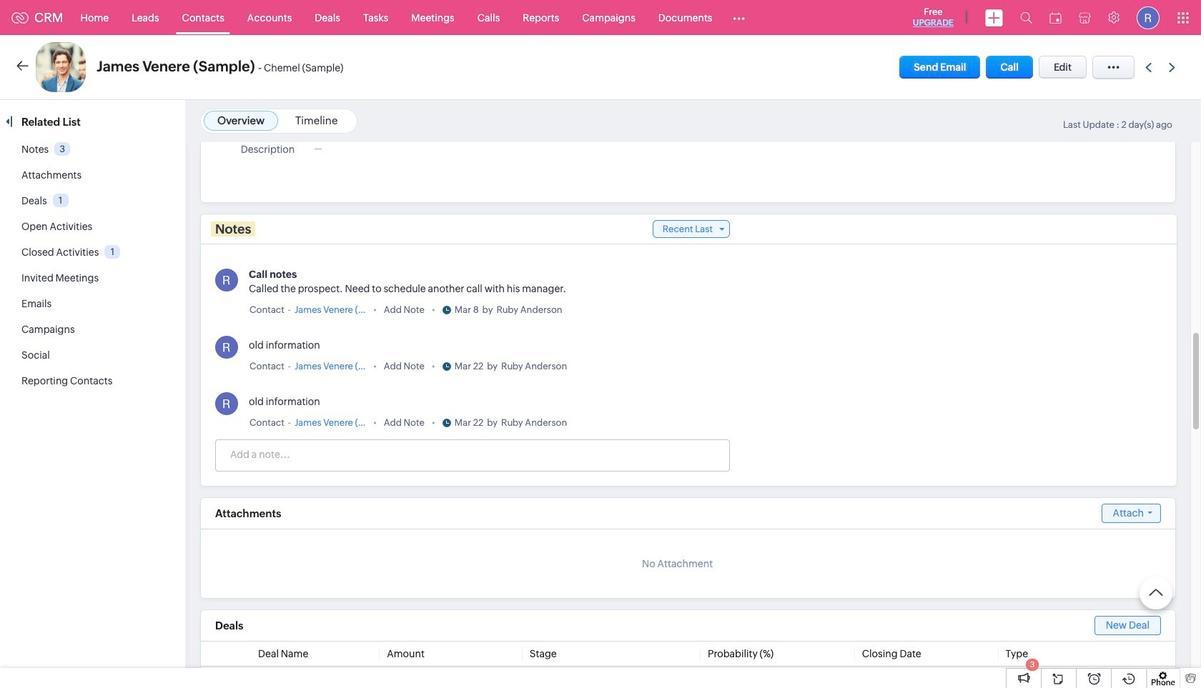 Task type: vqa. For each thing, say whether or not it's contained in the screenshot.
the rightmost the No
no



Task type: describe. For each thing, give the bounding box(es) containing it.
profile element
[[1129, 0, 1169, 35]]

calendar image
[[1050, 12, 1062, 23]]

create menu image
[[986, 9, 1004, 26]]

Other Modules field
[[724, 6, 755, 29]]

search element
[[1012, 0, 1041, 35]]

previous record image
[[1146, 63, 1152, 72]]

logo image
[[11, 12, 29, 23]]



Task type: locate. For each thing, give the bounding box(es) containing it.
search image
[[1021, 11, 1033, 24]]

profile image
[[1137, 6, 1160, 29]]

Add a note... field
[[216, 448, 729, 462]]

create menu element
[[977, 0, 1012, 35]]

next record image
[[1170, 63, 1179, 72]]



